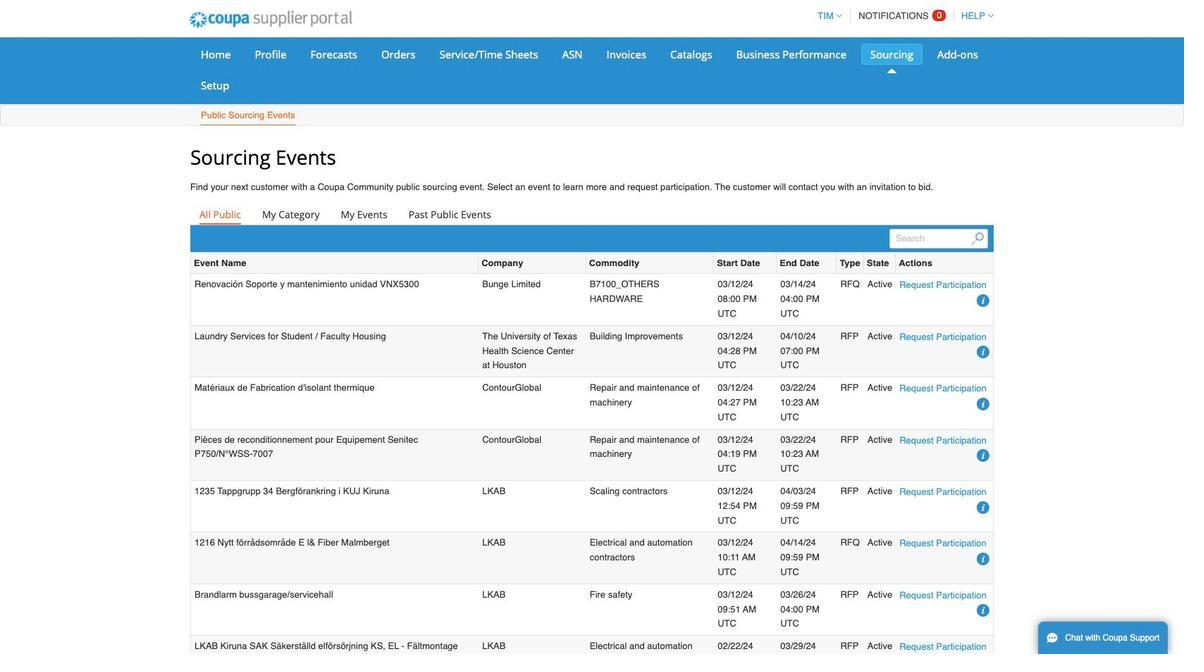 Task type: describe. For each thing, give the bounding box(es) containing it.
Search text field
[[890, 229, 988, 249]]

search image
[[971, 232, 984, 245]]



Task type: vqa. For each thing, say whether or not it's contained in the screenshot.
LINKS
no



Task type: locate. For each thing, give the bounding box(es) containing it.
tab list
[[190, 205, 994, 225]]

navigation
[[812, 2, 994, 30]]

coupa supplier portal image
[[180, 2, 361, 37]]



